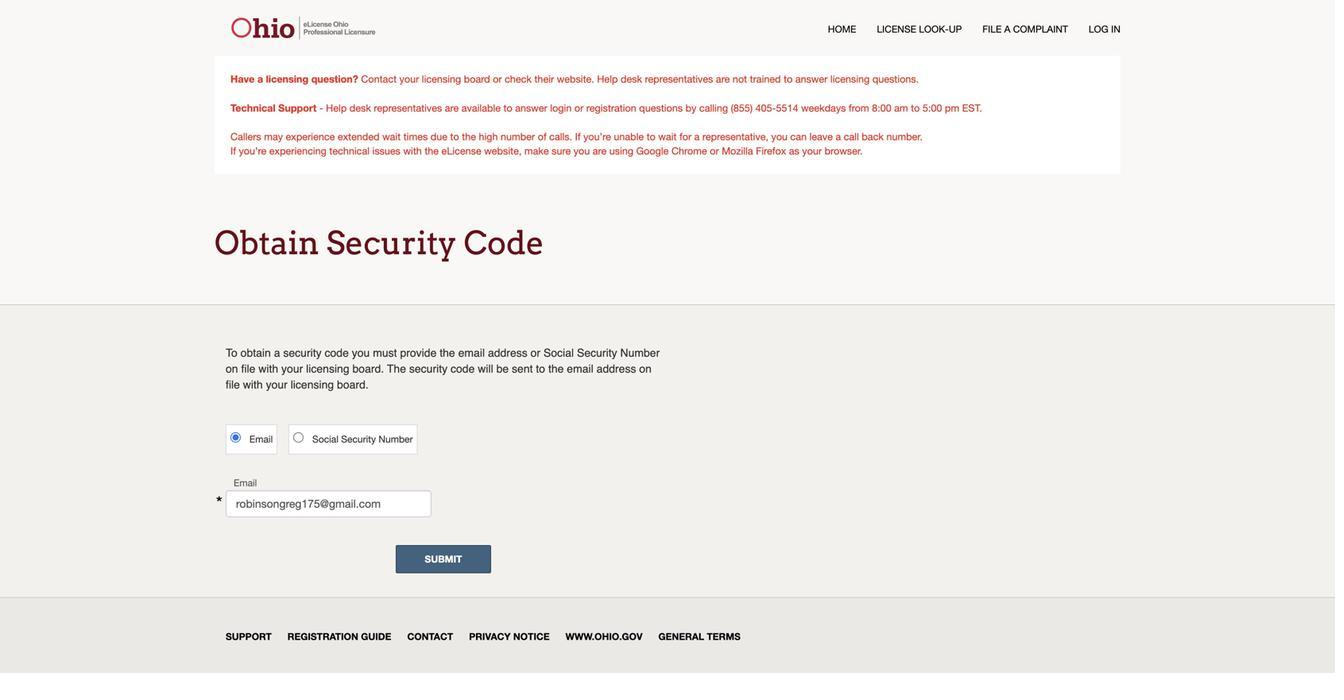 Task type: vqa. For each thing, say whether or not it's contained in the screenshot.
'answer' in the Technical Support - Help Desk Representatives Are Available To Answer Login Or Registration Questions By Calling (855) 405-5514 Weekdays From 8:00 Am To 5:00 Pm Est.
yes



Task type: describe. For each thing, give the bounding box(es) containing it.
due
[[431, 131, 448, 142]]

high
[[479, 131, 498, 142]]

to up google
[[647, 131, 656, 142]]

5:00
[[923, 102, 943, 114]]

obtain
[[241, 347, 271, 359]]

help inside have a licensing question? contact your licensing board or check their website. help desk representatives are not trained to answer licensing questions.
[[597, 73, 618, 85]]

answer inside technical support - help desk representatives are available to answer login or registration questions by calling (855) 405-5514 weekdays from 8:00 am to 5:00 pm est.
[[515, 102, 548, 114]]

call
[[844, 131, 859, 142]]

log in link
[[1089, 22, 1121, 36]]

www.ohio.gov
[[566, 631, 643, 643]]

for
[[680, 131, 692, 142]]

general
[[659, 631, 705, 643]]

privacy notice link
[[469, 631, 550, 643]]

security inside to obtain a security code you must provide the email address or social security number on file with your licensing board. the security code will be sent to the email address on file with your licensing board.
[[577, 347, 617, 359]]

www.ohio.gov link
[[566, 631, 643, 643]]

0 vertical spatial email
[[458, 347, 485, 359]]

a inside to obtain a security code you must provide the email address or social security number on file with your licensing board. the security code will be sent to the email address on file with your licensing board.
[[274, 347, 280, 359]]

am
[[895, 102, 909, 114]]

home
[[828, 23, 857, 34]]

from
[[849, 102, 870, 114]]

log in
[[1089, 23, 1121, 34]]

firefox
[[756, 145, 787, 157]]

be
[[497, 363, 509, 375]]

not
[[733, 73, 748, 85]]

a right for
[[695, 131, 700, 142]]

or inside to obtain a security code you must provide the email address or social security number on file with your licensing board. the security code will be sent to the email address on file with your licensing board.
[[531, 347, 541, 359]]

provide
[[400, 347, 437, 359]]

have a licensing question? contact your licensing board or check their website. help desk representatives are not trained to answer licensing questions.
[[231, 73, 919, 85]]

1 horizontal spatial contact
[[407, 631, 453, 643]]

experiencing
[[269, 145, 327, 157]]

1 horizontal spatial email
[[567, 363, 594, 375]]

to obtain a security code you must provide the email address or social security number on file with your licensing board. the security code will be sent to the email address on file with your licensing board.
[[226, 347, 660, 391]]

complaint
[[1014, 23, 1069, 34]]

calling
[[700, 102, 728, 114]]

registration guide
[[288, 631, 392, 643]]

1 vertical spatial social
[[313, 434, 339, 445]]

with for the
[[404, 145, 422, 157]]

or inside the callers may experience extended wait times due to the high number of calls. if you're unable to wait for a representative, you can leave a call back number. if you're experiencing technical issues with the elicense website, make sure you are using google chrome or mozilla firefox as your browser.
[[710, 145, 719, 157]]

the down due
[[425, 145, 439, 157]]

1 vertical spatial file
[[226, 378, 240, 391]]

times
[[404, 131, 428, 142]]

issues
[[373, 145, 401, 157]]

as
[[789, 145, 800, 157]]

check
[[505, 73, 532, 85]]

chrome
[[672, 145, 707, 157]]

login
[[550, 102, 572, 114]]

representatives inside have a licensing question? contact your licensing board or check their website. help desk representatives are not trained to answer licensing questions.
[[645, 73, 714, 85]]

est.
[[963, 102, 983, 114]]

1 horizontal spatial security
[[409, 363, 448, 375]]

the right provide
[[440, 347, 455, 359]]

1 vertical spatial if
[[231, 145, 236, 157]]

5514
[[776, 102, 799, 114]]

1 horizontal spatial support
[[278, 102, 317, 114]]

are inside the callers may experience extended wait times due to the high number of calls. if you're unable to wait for a representative, you can leave a call back number. if you're experiencing technical issues with the elicense website, make sure you are using google chrome or mozilla firefox as your browser.
[[593, 145, 607, 157]]

notice
[[514, 631, 550, 643]]

Email text field
[[226, 491, 432, 518]]

are inside technical support - help desk representatives are available to answer login or registration questions by calling (855) 405-5514 weekdays from 8:00 am to 5:00 pm est.
[[445, 102, 459, 114]]

the
[[387, 363, 406, 375]]

licensing up from
[[831, 73, 870, 85]]

a right the have
[[258, 73, 263, 85]]

1 vertical spatial board.
[[337, 378, 369, 391]]

license look-up
[[877, 23, 962, 34]]

of
[[538, 131, 547, 142]]

405-
[[756, 102, 776, 114]]

social security number
[[313, 434, 413, 445]]

0 horizontal spatial code
[[325, 347, 349, 359]]

terms
[[707, 631, 741, 643]]

elicense ohio professional licensure image
[[226, 16, 385, 40]]

registration
[[288, 631, 359, 643]]

-
[[319, 102, 323, 114]]

file
[[983, 23, 1002, 34]]

using
[[610, 145, 634, 157]]

licensing left the the
[[306, 363, 350, 375]]

must
[[373, 347, 397, 359]]

license
[[877, 23, 917, 34]]

1 vertical spatial with
[[259, 363, 278, 375]]

website,
[[484, 145, 522, 157]]

weekdays
[[802, 102, 846, 114]]

obtain
[[215, 224, 320, 262]]

1 on from the left
[[226, 363, 238, 375]]

have
[[231, 73, 255, 85]]

with for your
[[243, 378, 263, 391]]

website.
[[557, 73, 595, 85]]

answer inside have a licensing question? contact your licensing board or check their website. help desk representatives are not trained to answer licensing questions.
[[796, 73, 828, 85]]

a left call
[[836, 131, 841, 142]]

1 vertical spatial you
[[574, 145, 590, 157]]

license look-up link
[[877, 22, 962, 36]]

technical
[[231, 102, 276, 114]]

sent
[[512, 363, 533, 375]]

leave
[[810, 131, 833, 142]]

trained
[[750, 73, 781, 85]]

questions
[[640, 102, 683, 114]]

0 vertical spatial if
[[575, 131, 581, 142]]

you inside to obtain a security code you must provide the email address or social security number on file with your licensing board. the security code will be sent to the email address on file with your licensing board.
[[352, 347, 370, 359]]

1 wait from the left
[[383, 131, 401, 142]]

1 vertical spatial code
[[451, 363, 475, 375]]

may
[[264, 131, 283, 142]]

8:00
[[872, 102, 892, 114]]

callers may experience extended wait times due to the high number of calls. if you're unable to wait for a representative, you can leave a call back number. if you're experiencing technical issues with the elicense website, make sure you are using google chrome or mozilla firefox as your browser.
[[231, 131, 923, 157]]

to inside to obtain a security code you must provide the email address or social security number on file with your licensing board. the security code will be sent to the email address on file with your licensing board.
[[536, 363, 546, 375]]

to
[[226, 347, 238, 359]]

will
[[478, 363, 494, 375]]

1 vertical spatial email
[[234, 478, 257, 489]]

security for number
[[341, 434, 376, 445]]



Task type: locate. For each thing, give the bounding box(es) containing it.
0 horizontal spatial help
[[326, 102, 347, 114]]

obtain security code
[[215, 224, 544, 262]]

file down the obtain
[[241, 363, 256, 375]]

file down to
[[226, 378, 240, 391]]

question?
[[311, 73, 358, 85]]

to right am
[[911, 102, 920, 114]]

0 vertical spatial security
[[283, 347, 322, 359]]

1 horizontal spatial code
[[451, 363, 475, 375]]

wait left for
[[659, 131, 677, 142]]

licensing
[[266, 73, 309, 85], [422, 73, 461, 85], [831, 73, 870, 85], [306, 363, 350, 375], [291, 378, 334, 391]]

up
[[949, 23, 962, 34]]

support link
[[226, 631, 272, 643]]

code
[[464, 224, 544, 262]]

0 vertical spatial social
[[544, 347, 574, 359]]

mozilla
[[722, 145, 753, 157]]

answer left login
[[515, 102, 548, 114]]

by
[[686, 102, 697, 114]]

licensing right the have
[[266, 73, 309, 85]]

1 horizontal spatial you're
[[584, 131, 611, 142]]

file
[[241, 363, 256, 375], [226, 378, 240, 391]]

1 vertical spatial support
[[226, 631, 272, 643]]

contact link
[[407, 631, 453, 643]]

registration guide link
[[288, 631, 392, 643]]

help
[[597, 73, 618, 85], [326, 102, 347, 114]]

0 horizontal spatial contact
[[361, 73, 397, 85]]

if down callers
[[231, 145, 236, 157]]

0 horizontal spatial wait
[[383, 131, 401, 142]]

number
[[501, 131, 535, 142]]

help right -
[[326, 102, 347, 114]]

you're down callers
[[239, 145, 267, 157]]

security for code
[[327, 224, 457, 262]]

1 vertical spatial you're
[[239, 145, 267, 157]]

to
[[784, 73, 793, 85], [504, 102, 513, 114], [911, 102, 920, 114], [450, 131, 459, 142], [647, 131, 656, 142], [536, 363, 546, 375]]

0 vertical spatial you
[[772, 131, 788, 142]]

callers
[[231, 131, 261, 142]]

0 horizontal spatial security
[[283, 347, 322, 359]]

None radio
[[231, 433, 241, 443]]

2 vertical spatial you
[[352, 347, 370, 359]]

are
[[716, 73, 730, 85], [445, 102, 459, 114], [593, 145, 607, 157]]

0 horizontal spatial are
[[445, 102, 459, 114]]

1 vertical spatial are
[[445, 102, 459, 114]]

0 horizontal spatial address
[[488, 347, 528, 359]]

contact right the question?
[[361, 73, 397, 85]]

file a complaint
[[983, 23, 1069, 34]]

1 vertical spatial email
[[567, 363, 594, 375]]

answer up weekdays
[[796, 73, 828, 85]]

2 vertical spatial are
[[593, 145, 607, 157]]

your
[[400, 73, 419, 85], [803, 145, 822, 157], [281, 363, 303, 375], [266, 378, 288, 391]]

0 horizontal spatial social
[[313, 434, 339, 445]]

you
[[772, 131, 788, 142], [574, 145, 590, 157], [352, 347, 370, 359]]

0 horizontal spatial you
[[352, 347, 370, 359]]

general terms link
[[659, 631, 741, 643]]

1 vertical spatial address
[[597, 363, 636, 375]]

0 vertical spatial answer
[[796, 73, 828, 85]]

privacy
[[469, 631, 511, 643]]

registration
[[587, 102, 637, 114]]

0 horizontal spatial number
[[379, 434, 413, 445]]

in
[[1112, 23, 1121, 34]]

0 vertical spatial support
[[278, 102, 317, 114]]

desk inside have a licensing question? contact your licensing board or check their website. help desk representatives are not trained to answer licensing questions.
[[621, 73, 642, 85]]

support left -
[[278, 102, 317, 114]]

1 horizontal spatial file
[[241, 363, 256, 375]]

desk inside technical support - help desk representatives are available to answer login or registration questions by calling (855) 405-5514 weekdays from 8:00 am to 5:00 pm est.
[[350, 102, 371, 114]]

privacy notice
[[469, 631, 550, 643]]

or right board
[[493, 73, 502, 85]]

0 vertical spatial are
[[716, 73, 730, 85]]

licensing up social security number
[[291, 378, 334, 391]]

are left the using
[[593, 145, 607, 157]]

extended
[[338, 131, 380, 142]]

security
[[283, 347, 322, 359], [409, 363, 448, 375]]

board.
[[353, 363, 384, 375], [337, 378, 369, 391]]

a right the file
[[1005, 23, 1011, 34]]

elicense
[[442, 145, 482, 157]]

1 horizontal spatial representatives
[[645, 73, 714, 85]]

a
[[1005, 23, 1011, 34], [258, 73, 263, 85], [695, 131, 700, 142], [836, 131, 841, 142], [274, 347, 280, 359]]

guide
[[361, 631, 392, 643]]

support left registration
[[226, 631, 272, 643]]

None radio
[[294, 433, 304, 443]]

technical
[[329, 145, 370, 157]]

security down provide
[[409, 363, 448, 375]]

1 vertical spatial desk
[[350, 102, 371, 114]]

to right trained
[[784, 73, 793, 85]]

1 vertical spatial number
[[379, 434, 413, 445]]

to inside have a licensing question? contact your licensing board or check their website. help desk representatives are not trained to answer licensing questions.
[[784, 73, 793, 85]]

sure
[[552, 145, 571, 157]]

you're
[[584, 131, 611, 142], [239, 145, 267, 157]]

licensing left board
[[422, 73, 461, 85]]

1 vertical spatial answer
[[515, 102, 548, 114]]

0 horizontal spatial support
[[226, 631, 272, 643]]

2 wait from the left
[[659, 131, 677, 142]]

1 horizontal spatial number
[[621, 347, 660, 359]]

board. down must
[[353, 363, 384, 375]]

board. up social security number
[[337, 378, 369, 391]]

a inside file a complaint link
[[1005, 23, 1011, 34]]

pm
[[945, 102, 960, 114]]

1 vertical spatial security
[[577, 347, 617, 359]]

1 vertical spatial help
[[326, 102, 347, 114]]

0 horizontal spatial answer
[[515, 102, 548, 114]]

desk up registration at left
[[621, 73, 642, 85]]

a right the obtain
[[274, 347, 280, 359]]

0 vertical spatial you're
[[584, 131, 611, 142]]

2 vertical spatial security
[[341, 434, 376, 445]]

back
[[862, 131, 884, 142]]

general terms
[[659, 631, 741, 643]]

1 horizontal spatial on
[[640, 363, 652, 375]]

are left the available
[[445, 102, 459, 114]]

0 vertical spatial help
[[597, 73, 618, 85]]

or
[[493, 73, 502, 85], [575, 102, 584, 114], [710, 145, 719, 157], [531, 347, 541, 359]]

1 vertical spatial representatives
[[374, 102, 442, 114]]

their
[[535, 73, 554, 85]]

help up technical support - help desk representatives are available to answer login or registration questions by calling (855) 405-5514 weekdays from 8:00 am to 5:00 pm est.
[[597, 73, 618, 85]]

1 horizontal spatial desk
[[621, 73, 642, 85]]

are inside have a licensing question? contact your licensing board or check their website. help desk representatives are not trained to answer licensing questions.
[[716, 73, 730, 85]]

code
[[325, 347, 349, 359], [451, 363, 475, 375]]

0 horizontal spatial representatives
[[374, 102, 442, 114]]

browser.
[[825, 145, 863, 157]]

1 horizontal spatial are
[[593, 145, 607, 157]]

0 vertical spatial security
[[327, 224, 457, 262]]

you right sure
[[574, 145, 590, 157]]

email
[[458, 347, 485, 359], [567, 363, 594, 375]]

support
[[278, 102, 317, 114], [226, 631, 272, 643]]

2 vertical spatial with
[[243, 378, 263, 391]]

to right the available
[[504, 102, 513, 114]]

number inside to obtain a security code you must provide the email address or social security number on file with your licensing board. the security code will be sent to the email address on file with your licensing board.
[[621, 347, 660, 359]]

with inside the callers may experience extended wait times due to the high number of calls. if you're unable to wait for a representative, you can leave a call back number. if you're experiencing technical issues with the elicense website, make sure you are using google chrome or mozilla firefox as your browser.
[[404, 145, 422, 157]]

you up firefox
[[772, 131, 788, 142]]

0 horizontal spatial desk
[[350, 102, 371, 114]]

can
[[791, 131, 807, 142]]

look-
[[919, 23, 949, 34]]

0 vertical spatial board.
[[353, 363, 384, 375]]

calls.
[[550, 131, 573, 142]]

2 horizontal spatial you
[[772, 131, 788, 142]]

your inside have a licensing question? contact your licensing board or check their website. help desk representatives are not trained to answer licensing questions.
[[400, 73, 419, 85]]

wait up issues
[[383, 131, 401, 142]]

are left not
[[716, 73, 730, 85]]

0 horizontal spatial on
[[226, 363, 238, 375]]

home link
[[828, 22, 857, 36]]

1 horizontal spatial social
[[544, 347, 574, 359]]

1 horizontal spatial you
[[574, 145, 590, 157]]

the
[[462, 131, 476, 142], [425, 145, 439, 157], [440, 347, 455, 359], [549, 363, 564, 375]]

answer
[[796, 73, 828, 85], [515, 102, 548, 114]]

social
[[544, 347, 574, 359], [313, 434, 339, 445]]

technical support - help desk representatives are available to answer login or registration questions by calling (855) 405-5514 weekdays from 8:00 am to 5:00 pm est.
[[231, 102, 983, 114]]

0 vertical spatial number
[[621, 347, 660, 359]]

1 horizontal spatial address
[[597, 363, 636, 375]]

number
[[621, 347, 660, 359], [379, 434, 413, 445]]

the right the sent
[[549, 363, 564, 375]]

available
[[462, 102, 501, 114]]

contact
[[361, 73, 397, 85], [407, 631, 453, 643]]

0 horizontal spatial you're
[[239, 145, 267, 157]]

0 vertical spatial file
[[241, 363, 256, 375]]

code left must
[[325, 347, 349, 359]]

the up elicense
[[462, 131, 476, 142]]

your inside the callers may experience extended wait times due to the high number of calls. if you're unable to wait for a representative, you can leave a call back number. if you're experiencing technical issues with the elicense website, make sure you are using google chrome or mozilla firefox as your browser.
[[803, 145, 822, 157]]

make
[[525, 145, 549, 157]]

email right the sent
[[567, 363, 594, 375]]

1 horizontal spatial if
[[575, 131, 581, 142]]

representatives up times
[[374, 102, 442, 114]]

to right the sent
[[536, 363, 546, 375]]

or inside technical support - help desk representatives are available to answer login or registration questions by calling (855) 405-5514 weekdays from 8:00 am to 5:00 pm est.
[[575, 102, 584, 114]]

board
[[464, 73, 490, 85]]

or inside have a licensing question? contact your licensing board or check their website. help desk representatives are not trained to answer licensing questions.
[[493, 73, 502, 85]]

0 horizontal spatial if
[[231, 145, 236, 157]]

email up will
[[458, 347, 485, 359]]

code left will
[[451, 363, 475, 375]]

(855)
[[731, 102, 753, 114]]

None submit
[[396, 546, 491, 574]]

0 horizontal spatial email
[[458, 347, 485, 359]]

desk
[[621, 73, 642, 85], [350, 102, 371, 114]]

1 horizontal spatial wait
[[659, 131, 677, 142]]

1 vertical spatial contact
[[407, 631, 453, 643]]

experience
[[286, 131, 335, 142]]

social inside to obtain a security code you must provide the email address or social security number on file with your licensing board. the security code will be sent to the email address on file with your licensing board.
[[544, 347, 574, 359]]

0 vertical spatial address
[[488, 347, 528, 359]]

number.
[[887, 131, 923, 142]]

security right the obtain
[[283, 347, 322, 359]]

desk up the extended
[[350, 102, 371, 114]]

if right calls.
[[575, 131, 581, 142]]

or up the sent
[[531, 347, 541, 359]]

0 vertical spatial representatives
[[645, 73, 714, 85]]

0 vertical spatial desk
[[621, 73, 642, 85]]

0 vertical spatial code
[[325, 347, 349, 359]]

0 vertical spatial contact
[[361, 73, 397, 85]]

google
[[637, 145, 669, 157]]

contact inside have a licensing question? contact your licensing board or check their website. help desk representatives are not trained to answer licensing questions.
[[361, 73, 397, 85]]

2 horizontal spatial are
[[716, 73, 730, 85]]

0 vertical spatial with
[[404, 145, 422, 157]]

or right login
[[575, 102, 584, 114]]

contact right 'guide'
[[407, 631, 453, 643]]

log
[[1089, 23, 1109, 34]]

1 horizontal spatial help
[[597, 73, 618, 85]]

representative,
[[703, 131, 769, 142]]

or left mozilla
[[710, 145, 719, 157]]

help inside technical support - help desk representatives are available to answer login or registration questions by calling (855) 405-5514 weekdays from 8:00 am to 5:00 pm est.
[[326, 102, 347, 114]]

1 vertical spatial security
[[409, 363, 448, 375]]

0 vertical spatial email
[[250, 434, 273, 445]]

questions.
[[873, 73, 919, 85]]

you left must
[[352, 347, 370, 359]]

to right due
[[450, 131, 459, 142]]

2 on from the left
[[640, 363, 652, 375]]

representatives up by
[[645, 73, 714, 85]]

you're up the using
[[584, 131, 611, 142]]

representatives inside technical support - help desk representatives are available to answer login or registration questions by calling (855) 405-5514 weekdays from 8:00 am to 5:00 pm est.
[[374, 102, 442, 114]]

0 horizontal spatial file
[[226, 378, 240, 391]]

1 horizontal spatial answer
[[796, 73, 828, 85]]

file a complaint link
[[983, 22, 1069, 36]]



